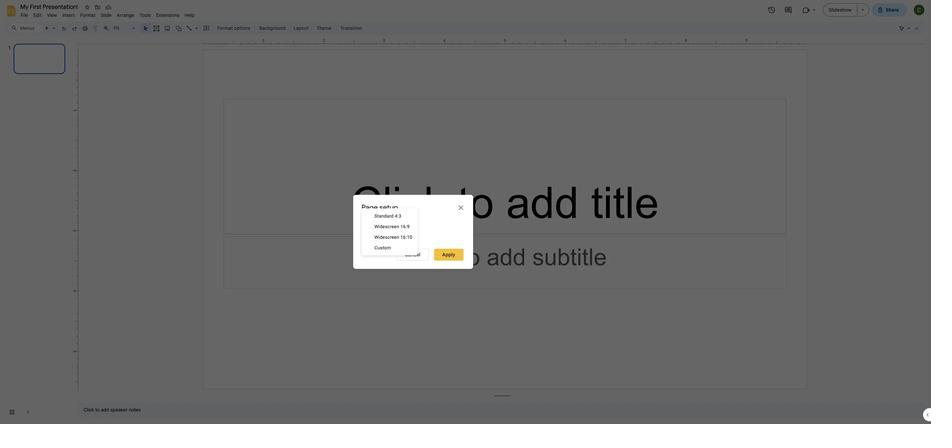 Task type: describe. For each thing, give the bounding box(es) containing it.
theme button
[[314, 23, 335, 33]]

apply
[[442, 252, 455, 258]]

theme
[[317, 25, 332, 31]]

standard 4:3
[[374, 214, 401, 219]]

share. private to only me. image
[[877, 7, 883, 13]]

mode and view toolbar
[[897, 22, 922, 35]]

widescreen down standard 4:3
[[374, 224, 399, 230]]

list box containing standard 4:3
[[362, 209, 418, 256]]

4:3
[[395, 214, 401, 219]]

menu bar banner
[[0, 0, 931, 425]]

main toolbar
[[41, 23, 365, 33]]

setup
[[380, 203, 398, 212]]

Rename text field
[[18, 3, 82, 11]]

format options button
[[214, 23, 253, 33]]

options
[[234, 25, 250, 31]]

Menus field
[[8, 24, 41, 33]]

widescreen 16:10
[[374, 235, 412, 240]]

cancel
[[405, 252, 421, 258]]

standard
[[374, 214, 394, 219]]

menu bar inside "menu bar" 'banner'
[[18, 9, 197, 20]]

widescreen inside the widescreen 16:9 option
[[365, 224, 389, 230]]

background
[[259, 25, 286, 31]]

widescreen 16:9 list box
[[362, 221, 407, 233]]

close image
[[457, 204, 465, 212]]

transition
[[341, 25, 362, 31]]

Star checkbox
[[83, 3, 92, 12]]



Task type: vqa. For each thing, say whether or not it's contained in the screenshot.
Slideshow button
no



Task type: locate. For each thing, give the bounding box(es) containing it.
page
[[362, 203, 378, 212]]

16:9
[[390, 224, 399, 230], [401, 224, 410, 230]]

list box
[[362, 209, 418, 256]]

menu bar
[[18, 9, 197, 20]]

widescreen 16:9 down 'standard'
[[365, 224, 399, 230]]

widescreen 16:9 inside option
[[365, 224, 399, 230]]

16:9 up 16:10
[[401, 224, 410, 230]]

0 horizontal spatial 16:9
[[390, 224, 399, 230]]

page setup application
[[0, 0, 931, 425]]

widescreen down 'standard'
[[365, 224, 389, 230]]

1 16:9 from the left
[[390, 224, 399, 230]]

background button
[[256, 23, 289, 33]]

transition button
[[338, 23, 365, 33]]

2 16:9 from the left
[[401, 224, 410, 230]]

widescreen 16:9 up widescreen 16:10
[[374, 224, 410, 230]]

widescreen 16:9 option
[[365, 224, 400, 230]]

page setup heading
[[362, 203, 398, 212]]

widescreen
[[365, 224, 389, 230], [374, 224, 399, 230], [374, 235, 399, 240]]

1 horizontal spatial 16:9
[[401, 224, 410, 230]]

custom
[[374, 246, 391, 251]]

page setup
[[362, 203, 398, 212]]

2 widescreen 16:9 from the left
[[374, 224, 410, 230]]

format
[[217, 25, 233, 31]]

format options
[[217, 25, 250, 31]]

16:9 up widescreen 16:10
[[390, 224, 399, 230]]

16:10
[[401, 235, 412, 240]]

apply button
[[434, 249, 464, 261]]

navigation inside page setup application
[[0, 37, 73, 425]]

page setup dialog
[[353, 195, 473, 269]]

16:9 inside option
[[390, 224, 399, 230]]

widescreen down 'widescreen 16:9' list box
[[374, 235, 399, 240]]

widescreen 16:9
[[365, 224, 399, 230], [374, 224, 410, 230]]

cancel button
[[397, 249, 429, 261]]

navigation
[[0, 37, 73, 425]]

1 widescreen 16:9 from the left
[[365, 224, 399, 230]]



